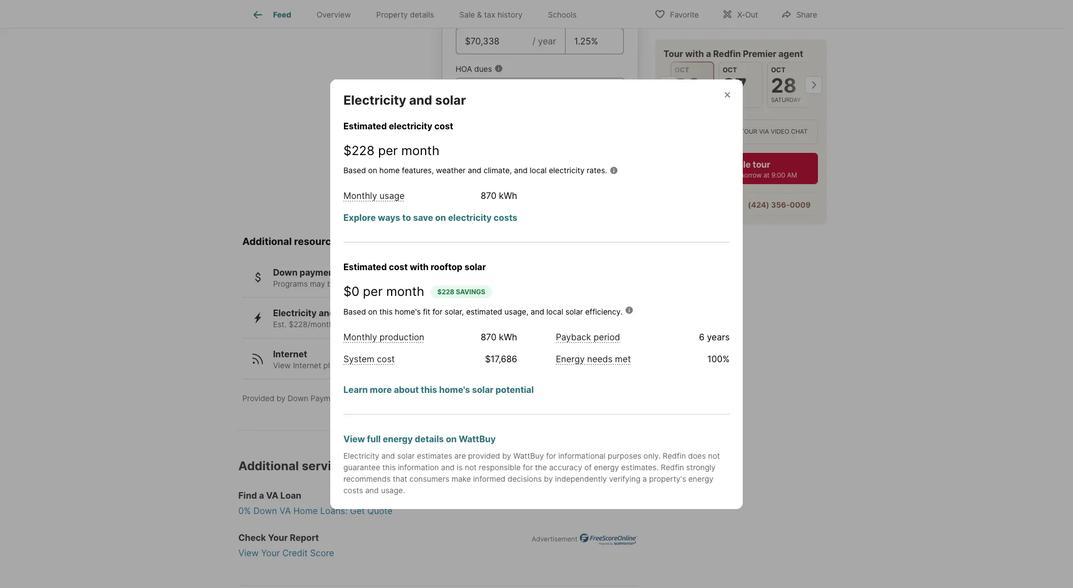 Task type: vqa. For each thing, say whether or not it's contained in the screenshot.
the the
yes



Task type: describe. For each thing, give the bounding box(es) containing it.
est.
[[273, 320, 287, 329]]

1 vertical spatial internet
[[293, 361, 321, 370]]

weather
[[436, 166, 466, 175]]

870 kwh for monthly usage
[[481, 190, 517, 201]]

and left the climate, on the top of the page
[[468, 166, 482, 175]]

per for $228  per month
[[378, 143, 398, 158]]

details inside property details tab
[[410, 10, 434, 19]]

services
[[302, 459, 352, 474]]

is
[[457, 463, 463, 472]]

advertisement
[[532, 536, 578, 544]]

rates.
[[587, 166, 607, 175]]

0 vertical spatial internet
[[273, 349, 307, 360]]

0 vertical spatial cost
[[435, 120, 453, 131]]

0 vertical spatial wattbuy
[[459, 434, 496, 445]]

premier
[[743, 48, 777, 59]]

more inside the electricity and solar dialog
[[370, 384, 392, 395]]

and up estimated electricity cost
[[409, 92, 432, 108]]

tab list containing feed
[[238, 0, 598, 28]]

ways
[[378, 212, 400, 223]]

explore ways to save on electricity costs link
[[344, 212, 518, 223]]

production
[[380, 332, 424, 343]]

0 vertical spatial a
[[706, 48, 711, 59]]

about
[[394, 384, 419, 395]]

find
[[238, 491, 257, 502]]

for inside internet view internet plans and providers available for this home
[[431, 361, 441, 370]]

and up policygenius
[[514, 166, 528, 175]]

a inside find a va loan 0% down va home loans: get quote
[[259, 491, 264, 502]]

learn more about this home's solar potential link
[[344, 384, 534, 395]]

this right about
[[421, 384, 437, 395]]

allconnect
[[433, 394, 472, 403]]

1 horizontal spatial costs
[[494, 212, 518, 223]]

chat
[[791, 128, 808, 136]]

oct for 26
[[675, 66, 689, 74]]

0 horizontal spatial by
[[277, 394, 286, 403]]

solar left potential
[[472, 384, 494, 395]]

on right to
[[435, 212, 446, 223]]

score
[[310, 548, 334, 559]]

0009
[[790, 200, 811, 210]]

of inside electricity and solar estimates are provided by wattbuy for informational purposes only. redfin does not guarantee this information and is not responsible for the accuracy of energy estimates. redfin strongly recommends that consumers make informed decisions by independently verifying a property's energy costs and usage.
[[585, 463, 592, 472]]

schedule tour next available: tomorrow at 9:00 am
[[684, 159, 797, 180]]

/
[[533, 36, 536, 47]]

2 vertical spatial energy
[[688, 474, 714, 484]]

9:00
[[771, 171, 785, 180]]

additional resources
[[242, 236, 343, 248]]

(424) 356-0009
[[748, 200, 811, 210]]

electricity and solar estimates are provided by wattbuy for informational purposes only. redfin does not guarantee this information and is not responsible for the accuracy of energy estimates. redfin strongly recommends that consumers make informed decisions by independently verifying a property's energy costs and usage.
[[344, 451, 720, 495]]

the
[[535, 463, 547, 472]]

met
[[615, 354, 631, 365]]

save inside electricity and solar est. $228/month, save                  $228 with rooftop solar
[[338, 320, 355, 329]]

payback period link
[[556, 332, 620, 343]]

property for property taxes
[[456, 14, 487, 23]]

1 vertical spatial down
[[288, 394, 308, 403]]

and inside internet view internet plans and providers available for this home
[[345, 361, 359, 370]]

explore ways to save on electricity costs
[[344, 212, 518, 223]]

monthly for monthly usage
[[344, 190, 377, 201]]

solar down the fit
[[424, 320, 442, 329]]

overview tab
[[304, 2, 364, 28]]

sale & tax history tab
[[447, 2, 535, 28]]

/ year tooltip
[[443, 0, 842, 225]]

may
[[310, 279, 325, 289]]

$228 for $228  savings
[[438, 288, 454, 296]]

tomorrow
[[731, 171, 762, 180]]

26
[[675, 74, 700, 98]]

1 vertical spatial by
[[502, 451, 511, 461]]

0 vertical spatial home's
[[395, 307, 421, 316]]

video
[[771, 128, 789, 136]]

provided
[[242, 394, 274, 403]]

and right wattbuy,
[[417, 394, 431, 403]]

$0  per month
[[344, 284, 424, 300]]

estimated
[[466, 307, 502, 316]]

1 vertical spatial home's
[[439, 384, 470, 395]]

$228 inside electricity and solar est. $228/month, save                  $228 with rooftop solar
[[357, 320, 376, 329]]

and down the recommends
[[365, 486, 379, 495]]

1 horizontal spatial va
[[280, 506, 291, 517]]

per inside policygenius has saved customers an average of $350 per year.
[[549, 193, 561, 202]]

recommends
[[344, 474, 391, 484]]

property for property details
[[376, 10, 408, 19]]

dues
[[474, 64, 492, 73]]

full
[[367, 434, 381, 445]]

learn inside down payment assistance programs may be available. learn more
[[375, 279, 396, 289]]

based for based on home features, weather and climate, and local electricity rates.
[[344, 166, 366, 175]]

x-out button
[[713, 2, 768, 25]]

favorite
[[670, 10, 699, 19]]

cost for system cost
[[377, 354, 395, 365]]

based on this home's fit for solar, estimated usage, and local solar efficiency.
[[344, 307, 623, 316]]

features,
[[402, 166, 434, 175]]

saturday
[[771, 97, 801, 104]]

explore
[[344, 212, 376, 223]]

wattbuy,
[[383, 394, 415, 403]]

lightbulb icon element
[[456, 183, 486, 212]]

$17,686
[[485, 354, 517, 365]]

oct 28 saturday
[[771, 66, 801, 104]]

home inside internet view internet plans and providers available for this home
[[458, 361, 479, 370]]

on up monthly usage
[[368, 166, 377, 175]]

0 horizontal spatial electricity
[[389, 120, 432, 131]]

and left is
[[441, 463, 455, 472]]

provided by down payment resource, wattbuy, and allconnect
[[242, 394, 472, 403]]

$228/month,
[[289, 320, 336, 329]]

history
[[498, 10, 523, 19]]

870 kwh for monthly production
[[481, 332, 517, 343]]

system cost link
[[344, 354, 395, 365]]

internet view internet plans and providers available for this home
[[273, 349, 479, 370]]

and right usage,
[[531, 307, 544, 316]]

1 vertical spatial your
[[261, 548, 280, 559]]

monthly production link
[[344, 332, 424, 343]]

only.
[[644, 451, 661, 461]]

additional for additional resources
[[242, 236, 292, 248]]

electricity and solar
[[344, 92, 466, 108]]

0 vertical spatial not
[[708, 451, 720, 461]]

356-
[[771, 200, 790, 210]]

responsible
[[479, 463, 521, 472]]

0 horizontal spatial va
[[266, 491, 278, 502]]

1 horizontal spatial energy
[[594, 463, 619, 472]]

2 vertical spatial redfin
[[661, 463, 684, 472]]

cost for estimated cost with rooftop solar
[[389, 262, 408, 273]]

solar inside electricity and solar estimates are provided by wattbuy for informational purposes only. redfin does not guarantee this information and is not responsible for the accuracy of energy estimates. redfin strongly recommends that consumers make informed decisions by independently verifying a property's energy costs and usage.
[[397, 451, 415, 461]]

solar,
[[445, 307, 464, 316]]

oct 27 friday
[[723, 66, 747, 104]]

view inside the electricity and solar dialog
[[344, 434, 365, 445]]

1 vertical spatial local
[[547, 307, 563, 316]]

down payment assistance programs may be available. learn more
[[273, 267, 417, 289]]

an
[[613, 183, 622, 192]]

out
[[745, 10, 758, 19]]

estimated cost with rooftop solar
[[344, 262, 486, 273]]

that
[[393, 474, 407, 484]]

potential
[[496, 384, 534, 395]]

be
[[327, 279, 337, 289]]

oct for 28
[[771, 66, 786, 74]]

2 horizontal spatial electricity
[[549, 166, 585, 175]]

feed
[[273, 10, 291, 19]]

on down $0  per month
[[368, 307, 377, 316]]

estimated for estimated electricity cost
[[344, 120, 387, 131]]

for right the fit
[[433, 307, 443, 316]]

guarantee
[[344, 463, 380, 472]]

based on home features, weather and climate, and local electricity rates.
[[344, 166, 607, 175]]

year
[[538, 36, 556, 47]]

electricity and solar dialog
[[330, 79, 743, 509]]

per for $0  per month
[[363, 284, 383, 300]]

rooftop inside electricity and solar est. $228/month, save                  $228 with rooftop solar
[[396, 320, 422, 329]]

0 vertical spatial redfin
[[713, 48, 741, 59]]

customers
[[573, 183, 611, 192]]

schools tab
[[535, 2, 589, 28]]

more inside down payment assistance programs may be available. learn more
[[398, 279, 417, 289]]

report
[[290, 533, 319, 544]]

learn more about this home's solar potential
[[344, 384, 534, 395]]

property details
[[376, 10, 434, 19]]

of inside policygenius has saved customers an average of $350 per year.
[[518, 193, 525, 202]]

kwh for monthly production
[[499, 332, 517, 343]]

quote
[[367, 506, 393, 517]]

property's
[[649, 474, 686, 484]]

energy
[[556, 354, 585, 365]]

informational
[[558, 451, 606, 461]]



Task type: locate. For each thing, give the bounding box(es) containing it.
0 horizontal spatial more
[[370, 384, 392, 395]]

on up 'are' in the bottom left of the page
[[446, 434, 457, 445]]

1 horizontal spatial wattbuy
[[513, 451, 544, 461]]

learn inside the electricity and solar dialog
[[344, 384, 368, 395]]

next image
[[805, 76, 822, 94]]

at
[[764, 171, 770, 180]]

based down the $0
[[344, 307, 366, 316]]

has
[[534, 183, 547, 192]]

property
[[376, 10, 408, 19], [456, 14, 487, 23]]

870 down the climate, on the top of the page
[[481, 190, 497, 201]]

electricity down electricity and solar
[[389, 120, 432, 131]]

1 horizontal spatial view
[[273, 361, 291, 370]]

cost up learn more link
[[389, 262, 408, 273]]

costs down average
[[494, 212, 518, 223]]

down
[[273, 267, 298, 278], [288, 394, 308, 403], [254, 506, 277, 517]]

electricity up est.
[[273, 308, 317, 319]]

learn right payment
[[344, 384, 368, 395]]

local up the payback
[[547, 307, 563, 316]]

1 estimated from the top
[[344, 120, 387, 131]]

2 horizontal spatial by
[[544, 474, 553, 484]]

month up features, at top
[[401, 143, 440, 158]]

0 vertical spatial 870 kwh
[[481, 190, 517, 201]]

loans:
[[320, 506, 348, 517]]

information
[[398, 463, 439, 472]]

by down the
[[544, 474, 553, 484]]

None button
[[670, 61, 715, 109], [719, 62, 763, 108], [767, 62, 811, 108], [670, 61, 715, 109], [719, 62, 763, 108], [767, 62, 811, 108]]

2 vertical spatial a
[[259, 491, 264, 502]]

needs
[[587, 354, 613, 365]]

system cost
[[344, 354, 395, 365]]

provided
[[468, 451, 500, 461]]

fit
[[423, 307, 430, 316]]

usage
[[380, 190, 405, 201]]

solar up 'information'
[[397, 451, 415, 461]]

available:
[[700, 171, 729, 180]]

property inside tab
[[376, 10, 408, 19]]

1 vertical spatial 870
[[481, 332, 497, 343]]

down inside down payment assistance programs may be available. learn more
[[273, 267, 298, 278]]

1 vertical spatial cost
[[389, 262, 408, 273]]

oct for 27
[[723, 66, 737, 74]]

this inside electricity and solar estimates are provided by wattbuy for informational purposes only. redfin does not guarantee this information and is not responsible for the accuracy of energy estimates. redfin strongly recommends that consumers make informed decisions by independently verifying a property's energy costs and usage.
[[383, 463, 396, 472]]

energy right full
[[383, 434, 413, 445]]

2 870 kwh from the top
[[481, 332, 517, 343]]

1 870 kwh from the top
[[481, 190, 517, 201]]

1 vertical spatial home
[[458, 361, 479, 370]]

870 for monthly usage
[[481, 190, 497, 201]]

0 vertical spatial additional
[[242, 236, 292, 248]]

2 vertical spatial by
[[544, 474, 553, 484]]

down up programs
[[273, 267, 298, 278]]

1 oct from the left
[[675, 66, 689, 74]]

0 vertical spatial rooftop
[[431, 262, 463, 273]]

2 870 from the top
[[481, 332, 497, 343]]

1 vertical spatial redfin
[[663, 451, 686, 461]]

27
[[723, 74, 747, 98]]

additional for additional services
[[238, 459, 299, 474]]

va down loan
[[280, 506, 291, 517]]

informed
[[473, 474, 506, 484]]

0 vertical spatial electricity
[[389, 120, 432, 131]]

0 vertical spatial $228
[[344, 143, 375, 158]]

$228 down estimated electricity cost
[[344, 143, 375, 158]]

period
[[594, 332, 620, 343]]

tour left 'via'
[[741, 128, 758, 136]]

0 horizontal spatial costs
[[344, 486, 363, 495]]

870 kwh down the climate, on the top of the page
[[481, 190, 517, 201]]

electricity for electricity and solar est. $228/month, save                  $228 with rooftop solar
[[273, 308, 317, 319]]

1 vertical spatial save
[[338, 320, 355, 329]]

details inside the electricity and solar dialog
[[415, 434, 444, 445]]

None text field
[[465, 34, 524, 48], [574, 34, 615, 48], [465, 84, 575, 98], [465, 34, 524, 48], [574, 34, 615, 48], [465, 84, 575, 98]]

redfin up property's
[[661, 463, 684, 472]]

0 vertical spatial learn
[[375, 279, 396, 289]]

details up estimates
[[415, 434, 444, 445]]

electricity inside electricity and solar estimates are provided by wattbuy for informational purposes only. redfin does not guarantee this information and is not responsible for the accuracy of energy estimates. redfin strongly recommends that consumers make informed decisions by independently verifying a property's energy costs and usage.
[[344, 451, 379, 461]]

month for $0  per month
[[386, 284, 424, 300]]

local up has
[[530, 166, 547, 175]]

0 vertical spatial down
[[273, 267, 298, 278]]

2 horizontal spatial a
[[706, 48, 711, 59]]

payback
[[556, 332, 591, 343]]

cost
[[435, 120, 453, 131], [389, 262, 408, 273], [377, 354, 395, 365]]

redfin
[[713, 48, 741, 59], [663, 451, 686, 461], [661, 463, 684, 472]]

1 vertical spatial va
[[280, 506, 291, 517]]

and inside electricity and solar est. $228/month, save                  $228 with rooftop solar
[[319, 308, 335, 319]]

for up the
[[546, 451, 556, 461]]

learn
[[375, 279, 396, 289], [344, 384, 368, 395]]

28
[[771, 74, 797, 98]]

favorite button
[[645, 2, 708, 25]]

oct inside oct 26
[[675, 66, 689, 74]]

2 estimated from the top
[[344, 262, 387, 273]]

resource,
[[344, 394, 381, 403]]

1 vertical spatial per
[[549, 193, 561, 202]]

wattbuy up provided
[[459, 434, 496, 445]]

1 vertical spatial not
[[465, 463, 477, 472]]

0 vertical spatial 870
[[481, 190, 497, 201]]

1 vertical spatial more
[[370, 384, 392, 395]]

3 oct from the left
[[771, 66, 786, 74]]

plans
[[323, 361, 343, 370]]

oct inside oct 27 friday
[[723, 66, 737, 74]]

monthly usage link
[[344, 190, 405, 201]]

for up decisions
[[523, 463, 533, 472]]

1 vertical spatial $228
[[438, 288, 454, 296]]

am
[[787, 171, 797, 180]]

1 horizontal spatial of
[[585, 463, 592, 472]]

870 for monthly production
[[481, 332, 497, 343]]

costs inside electricity and solar estimates are provided by wattbuy for informational purposes only. redfin does not guarantee this information and is not responsible for the accuracy of energy estimates. redfin strongly recommends that consumers make informed decisions by independently verifying a property's energy costs and usage.
[[344, 486, 363, 495]]

2 vertical spatial electricity
[[344, 451, 379, 461]]

with inside the electricity and solar dialog
[[410, 262, 429, 273]]

option
[[664, 120, 733, 144]]

tour for tour with a redfin premier agent
[[664, 48, 683, 59]]

1 vertical spatial kwh
[[499, 332, 517, 343]]

payment
[[300, 267, 337, 278]]

1 horizontal spatial electricity
[[448, 212, 492, 223]]

of
[[518, 193, 525, 202], [585, 463, 592, 472]]

0 vertical spatial by
[[277, 394, 286, 403]]

0 horizontal spatial tour
[[664, 48, 683, 59]]

rooftop inside the electricity and solar dialog
[[431, 262, 463, 273]]

with up learn more link
[[410, 262, 429, 273]]

cost up weather
[[435, 120, 453, 131]]

1 horizontal spatial rooftop
[[431, 262, 463, 273]]

save down the $0
[[338, 320, 355, 329]]

home's right about
[[439, 384, 470, 395]]

view inside check your report view your credit score
[[238, 548, 259, 559]]

for
[[433, 307, 443, 316], [431, 361, 441, 370], [546, 451, 556, 461], [523, 463, 533, 472]]

1 vertical spatial details
[[415, 434, 444, 445]]

not right is
[[465, 463, 477, 472]]

0 vertical spatial energy
[[383, 434, 413, 445]]

1 vertical spatial rooftop
[[396, 320, 422, 329]]

0 vertical spatial your
[[268, 533, 288, 544]]

electricity for electricity and solar
[[344, 92, 406, 108]]

2 vertical spatial view
[[238, 548, 259, 559]]

1 horizontal spatial with
[[410, 262, 429, 273]]

month down estimated cost with rooftop solar
[[386, 284, 424, 300]]

tour inside list box
[[741, 128, 758, 136]]

0 horizontal spatial with
[[378, 320, 393, 329]]

0 vertical spatial of
[[518, 193, 525, 202]]

does
[[688, 451, 706, 461]]

0 vertical spatial based
[[344, 166, 366, 175]]

1 vertical spatial monthly
[[344, 332, 377, 343]]

0 vertical spatial estimated
[[344, 120, 387, 131]]

1 horizontal spatial save
[[413, 212, 433, 223]]

1 vertical spatial tour
[[741, 128, 758, 136]]

energy needs met
[[556, 354, 631, 365]]

share
[[797, 10, 817, 19]]

cost down "monthly production"
[[377, 354, 395, 365]]

1 horizontal spatial oct
[[723, 66, 737, 74]]

internet down est.
[[273, 349, 307, 360]]

0 horizontal spatial energy
[[383, 434, 413, 445]]

1 based from the top
[[344, 166, 366, 175]]

kwh up $17,686
[[499, 332, 517, 343]]

estimated up $228  per month
[[344, 120, 387, 131]]

energy needs met link
[[556, 354, 631, 365]]

based up monthly usage
[[344, 166, 366, 175]]

1 870 from the top
[[481, 190, 497, 201]]

details left the sale
[[410, 10, 434, 19]]

1 kwh from the top
[[499, 190, 517, 201]]

by up responsible
[[502, 451, 511, 461]]

payback period
[[556, 332, 620, 343]]

0 horizontal spatial oct
[[675, 66, 689, 74]]

tour for tour via video chat
[[741, 128, 758, 136]]

per down estimated electricity cost
[[378, 143, 398, 158]]

&
[[477, 10, 482, 19]]

2 horizontal spatial oct
[[771, 66, 786, 74]]

costs
[[494, 212, 518, 223], [344, 486, 363, 495]]

electricity inside electricity and solar est. $228/month, save                  $228 with rooftop solar
[[273, 308, 317, 319]]

strongly
[[686, 463, 716, 472]]

additional up find
[[238, 459, 299, 474]]

va
[[266, 491, 278, 502], [280, 506, 291, 517]]

your down check
[[261, 548, 280, 559]]

0 horizontal spatial property
[[376, 10, 408, 19]]

solar up the payback
[[566, 307, 583, 316]]

tab list
[[238, 0, 598, 28]]

with up oct 26
[[685, 48, 704, 59]]

property taxes
[[456, 14, 509, 23]]

monthly usage
[[344, 190, 405, 201]]

accuracy
[[549, 463, 582, 472]]

6
[[699, 332, 705, 343]]

and up that
[[381, 451, 395, 461]]

are
[[455, 451, 466, 461]]

rooftop up production
[[396, 320, 422, 329]]

electricity for electricity and solar estimates are provided by wattbuy for informational purposes only. redfin does not guarantee this information and is not responsible for the accuracy of energy estimates. redfin strongly recommends that consumers make informed decisions by independently verifying a property's energy costs and usage.
[[344, 451, 379, 461]]

1 vertical spatial costs
[[344, 486, 363, 495]]

internet left plans
[[293, 361, 321, 370]]

view inside internet view internet plans and providers available for this home
[[273, 361, 291, 370]]

usage.
[[381, 486, 405, 495]]

2 horizontal spatial energy
[[688, 474, 714, 484]]

a inside electricity and solar estimates are provided by wattbuy for informational purposes only. redfin does not guarantee this information and is not responsible for the accuracy of energy estimates. redfin strongly recommends that consumers make informed decisions by independently verifying a property's energy costs and usage.
[[643, 474, 647, 484]]

oct up previous icon
[[675, 66, 689, 74]]

additional up programs
[[242, 236, 292, 248]]

more down estimated cost with rooftop solar
[[398, 279, 417, 289]]

this inside internet view internet plans and providers available for this home
[[443, 361, 456, 370]]

0 vertical spatial with
[[685, 48, 704, 59]]

loan
[[280, 491, 301, 502]]

save inside the electricity and solar dialog
[[413, 212, 433, 223]]

of down "informational"
[[585, 463, 592, 472]]

1 horizontal spatial a
[[643, 474, 647, 484]]

learn down the assistance
[[375, 279, 396, 289]]

2 vertical spatial with
[[378, 320, 393, 329]]

redfin up oct 27 friday
[[713, 48, 741, 59]]

home inside the electricity and solar dialog
[[379, 166, 400, 175]]

home down $228  per month
[[379, 166, 400, 175]]

available
[[397, 361, 429, 370]]

home
[[379, 166, 400, 175], [458, 361, 479, 370]]

solar inside electricity and solar element
[[435, 92, 466, 108]]

of left $350
[[518, 193, 525, 202]]

0 horizontal spatial not
[[465, 463, 477, 472]]

redfin right the only.
[[663, 451, 686, 461]]

electricity and solar est. $228/month, save                  $228 with rooftop solar
[[273, 308, 442, 329]]

by right the provided on the left bottom of the page
[[277, 394, 286, 403]]

0 vertical spatial home
[[379, 166, 400, 175]]

this
[[379, 307, 393, 316], [443, 361, 456, 370], [421, 384, 437, 395], [383, 463, 396, 472]]

kwh down the climate, on the top of the page
[[499, 190, 517, 201]]

assistance
[[339, 267, 386, 278]]

home left $17,686
[[458, 361, 479, 370]]

tour via video chat list box
[[664, 120, 818, 144]]

2 monthly from the top
[[344, 332, 377, 343]]

payment
[[311, 394, 342, 403]]

based for based on this home's fit for solar, estimated usage, and local solar efficiency.
[[344, 307, 366, 316]]

per down "saved"
[[549, 193, 561, 202]]

1 horizontal spatial by
[[502, 451, 511, 461]]

0 vertical spatial per
[[378, 143, 398, 158]]

verifying
[[609, 474, 641, 484]]

electricity down lightbulb icon 'element'
[[448, 212, 492, 223]]

details
[[410, 10, 434, 19], [415, 434, 444, 445]]

view
[[273, 361, 291, 370], [344, 434, 365, 445], [238, 548, 259, 559]]

electricity and solar element
[[344, 79, 479, 108]]

2 vertical spatial $228
[[357, 320, 376, 329]]

2 vertical spatial electricity
[[448, 212, 492, 223]]

previous image
[[659, 76, 677, 94]]

0 horizontal spatial save
[[338, 320, 355, 329]]

electricity up "saved"
[[549, 166, 585, 175]]

next
[[684, 171, 699, 180]]

property details tab
[[364, 2, 447, 28]]

usage,
[[505, 307, 529, 316]]

1 horizontal spatial tour
[[741, 128, 758, 136]]

estimated for estimated cost with rooftop solar
[[344, 262, 387, 273]]

oct 26
[[675, 66, 700, 98]]

efficiency.
[[585, 307, 623, 316]]

solar down hoa
[[435, 92, 466, 108]]

decisions
[[508, 474, 542, 484]]

1 monthly from the top
[[344, 190, 377, 201]]

0 vertical spatial month
[[401, 143, 440, 158]]

view left full
[[344, 434, 365, 445]]

more down providers
[[370, 384, 392, 395]]

oct down tour with a redfin premier agent in the top of the page
[[723, 66, 737, 74]]

0 horizontal spatial a
[[259, 491, 264, 502]]

down inside find a va loan 0% down va home loans: get quote
[[254, 506, 277, 517]]

electricity
[[344, 92, 406, 108], [273, 308, 317, 319], [344, 451, 379, 461]]

oct inside oct 28 saturday
[[771, 66, 786, 74]]

estimates
[[417, 451, 452, 461]]

climate,
[[484, 166, 512, 175]]

wattbuy up the
[[513, 451, 544, 461]]

1 vertical spatial of
[[585, 463, 592, 472]]

overview
[[317, 10, 351, 19]]

costs down the recommends
[[344, 486, 363, 495]]

0 vertical spatial costs
[[494, 212, 518, 223]]

0 vertical spatial save
[[413, 212, 433, 223]]

$228 for $228  per month
[[344, 143, 375, 158]]

with inside electricity and solar est. $228/month, save                  $228 with rooftop solar
[[378, 320, 393, 329]]

monthly down electricity and solar est. $228/month, save                  $228 with rooftop solar
[[344, 332, 377, 343]]

wattbuy inside electricity and solar estimates are provided by wattbuy for informational purposes only. redfin does not guarantee this information and is not responsible for the accuracy of energy estimates. redfin strongly recommends that consumers make informed decisions by independently verifying a property's energy costs and usage.
[[513, 451, 544, 461]]

schedule
[[711, 159, 751, 170]]

policygenius has saved customers an average of $350 per year.
[[486, 183, 622, 202]]

property inside / year tooltip
[[456, 14, 487, 23]]

view up the provided on the left bottom of the page
[[273, 361, 291, 370]]

down right 0%
[[254, 506, 277, 517]]

1 horizontal spatial home
[[458, 361, 479, 370]]

1 vertical spatial with
[[410, 262, 429, 273]]

monthly up explore
[[344, 190, 377, 201]]

solar down the $0
[[337, 308, 358, 319]]

get
[[350, 506, 365, 517]]

estimated up available.
[[344, 262, 387, 273]]

sale & tax history
[[459, 10, 523, 19]]

tour
[[664, 48, 683, 59], [741, 128, 758, 136]]

2 vertical spatial per
[[363, 284, 383, 300]]

(424) 356-0009 link
[[748, 200, 811, 210]]

to
[[402, 212, 411, 223]]

friday
[[723, 97, 742, 104]]

870 up $17,686
[[481, 332, 497, 343]]

tour up oct 26
[[664, 48, 683, 59]]

2 horizontal spatial with
[[685, 48, 704, 59]]

1 vertical spatial estimated
[[344, 262, 387, 273]]

per
[[378, 143, 398, 158], [549, 193, 561, 202], [363, 284, 383, 300]]

1 vertical spatial month
[[386, 284, 424, 300]]

0 vertical spatial more
[[398, 279, 417, 289]]

1 vertical spatial view
[[344, 434, 365, 445]]

kwh for monthly usage
[[499, 190, 517, 201]]

1 horizontal spatial not
[[708, 451, 720, 461]]

solar up savings
[[465, 262, 486, 273]]

0 vertical spatial local
[[530, 166, 547, 175]]

save right to
[[413, 212, 433, 223]]

0 vertical spatial va
[[266, 491, 278, 502]]

2 horizontal spatial view
[[344, 434, 365, 445]]

view full energy details on wattbuy
[[344, 434, 496, 445]]

month for $228  per month
[[401, 143, 440, 158]]

2 vertical spatial cost
[[377, 354, 395, 365]]

electricity up estimated electricity cost
[[344, 92, 406, 108]]

view down check
[[238, 548, 259, 559]]

$228 up solar,
[[438, 288, 454, 296]]

energy down purposes
[[594, 463, 619, 472]]

2 based from the top
[[344, 307, 366, 316]]

monthly for monthly production
[[344, 332, 377, 343]]

view full energy details on wattbuy link
[[344, 434, 496, 445]]

0 horizontal spatial wattbuy
[[459, 434, 496, 445]]

va left loan
[[266, 491, 278, 502]]

0 horizontal spatial view
[[238, 548, 259, 559]]

0 vertical spatial tour
[[664, 48, 683, 59]]

monthly production
[[344, 332, 424, 343]]

and up "$228/month,"
[[319, 308, 335, 319]]

for right available
[[431, 361, 441, 370]]

100%
[[708, 354, 730, 365]]

policygenius
[[486, 183, 532, 192]]

via
[[759, 128, 769, 136]]

$228 up monthly production link
[[357, 320, 376, 329]]

this down $0  per month
[[379, 307, 393, 316]]

resources
[[294, 236, 343, 248]]

1 vertical spatial electricity
[[273, 308, 317, 319]]

rooftop up $228  savings
[[431, 262, 463, 273]]

1 vertical spatial 870 kwh
[[481, 332, 517, 343]]

estimated electricity cost
[[344, 120, 453, 131]]

2 kwh from the top
[[499, 332, 517, 343]]

with up "monthly production"
[[378, 320, 393, 329]]

2 oct from the left
[[723, 66, 737, 74]]



